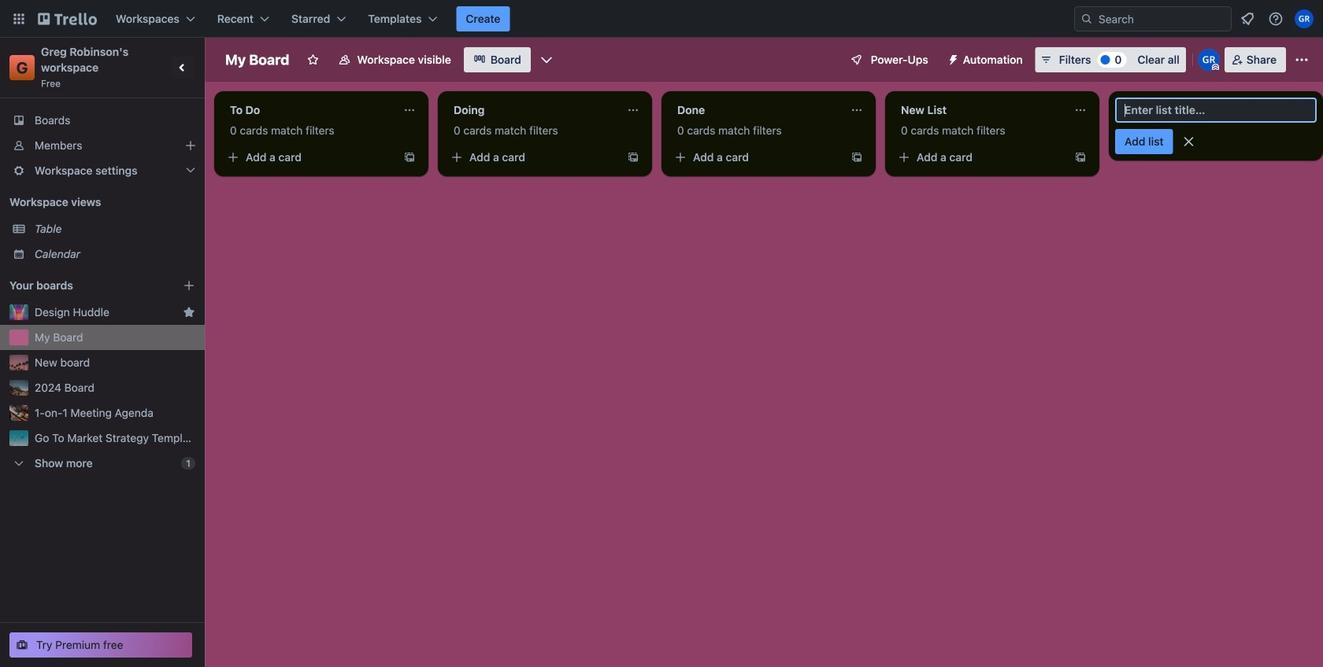 Task type: vqa. For each thing, say whether or not it's contained in the screenshot.
the and to the middle
no



Task type: describe. For each thing, give the bounding box(es) containing it.
Enter list title… text field
[[1115, 98, 1317, 123]]

2 create from template… image from the left
[[1074, 151, 1087, 164]]

customize views image
[[539, 52, 554, 68]]

this member is an admin of this board. image
[[1212, 64, 1219, 71]]

2 create from template… image from the left
[[851, 151, 863, 164]]

starred icon image
[[183, 306, 195, 319]]

cancel list editing image
[[1181, 134, 1197, 150]]

primary element
[[0, 0, 1323, 38]]

0 notifications image
[[1238, 9, 1257, 28]]

open information menu image
[[1268, 11, 1284, 27]]



Task type: locate. For each thing, give the bounding box(es) containing it.
1 horizontal spatial create from template… image
[[851, 151, 863, 164]]

create from template… image
[[627, 151, 640, 164], [1074, 151, 1087, 164]]

greg robinson (gregrobinson96) image
[[1295, 9, 1314, 28], [1198, 49, 1220, 71]]

create from template… image
[[403, 151, 416, 164], [851, 151, 863, 164]]

greg robinson (gregrobinson96) image right open information menu icon on the right top of the page
[[1295, 9, 1314, 28]]

search image
[[1081, 13, 1093, 25]]

sm image
[[941, 47, 963, 69]]

0 horizontal spatial greg robinson (gregrobinson96) image
[[1198, 49, 1220, 71]]

show menu image
[[1294, 52, 1310, 68]]

1 create from template… image from the left
[[403, 151, 416, 164]]

None text field
[[221, 98, 397, 123], [444, 98, 621, 123], [892, 98, 1068, 123], [221, 98, 397, 123], [444, 98, 621, 123], [892, 98, 1068, 123]]

1 horizontal spatial create from template… image
[[1074, 151, 1087, 164]]

1 horizontal spatial greg robinson (gregrobinson96) image
[[1295, 9, 1314, 28]]

Board name text field
[[217, 47, 297, 72]]

star or unstar board image
[[307, 54, 319, 66]]

0 horizontal spatial create from template… image
[[627, 151, 640, 164]]

None text field
[[668, 98, 844, 123]]

1 vertical spatial greg robinson (gregrobinson96) image
[[1198, 49, 1220, 71]]

Search field
[[1093, 8, 1231, 30]]

1 create from template… image from the left
[[627, 151, 640, 164]]

greg robinson (gregrobinson96) image up enter list title… text box
[[1198, 49, 1220, 71]]

workspace navigation collapse icon image
[[172, 57, 194, 79]]

0 horizontal spatial create from template… image
[[403, 151, 416, 164]]

add board image
[[183, 280, 195, 292]]

your boards with 7 items element
[[9, 276, 159, 295]]

back to home image
[[38, 6, 97, 32]]

0 vertical spatial greg robinson (gregrobinson96) image
[[1295, 9, 1314, 28]]



